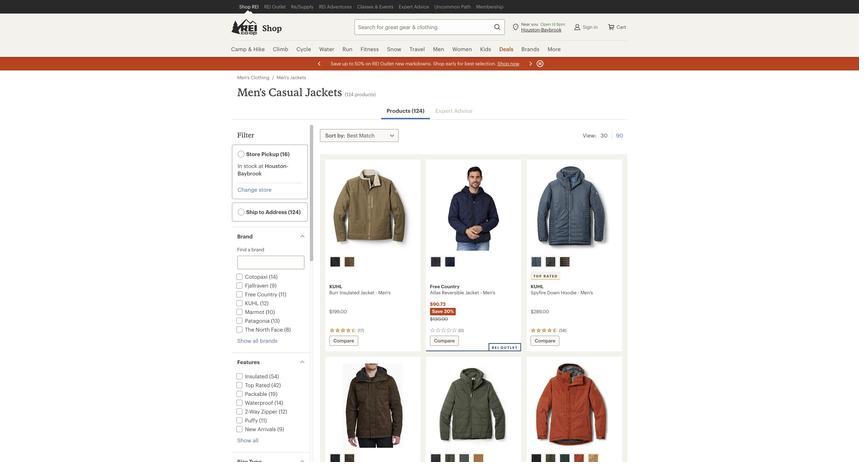Task type: describe. For each thing, give the bounding box(es) containing it.
re/supply link
[[289, 0, 317, 14]]

ship
[[246, 209, 258, 215]]

kuhl kollusion fleece lined jacket - men's 0 image
[[330, 361, 417, 451]]

group for fjallraven skogso padded insulated jacket - men's 0 image
[[530, 452, 619, 462]]

promotional messages marquee
[[0, 57, 860, 70]]

water
[[320, 46, 335, 52]]

near you open til 8pm houston-baybrook
[[522, 22, 566, 32]]

in
[[238, 163, 242, 169]]

midnight blue image
[[532, 257, 542, 267]]

shop banner
[[0, 0, 860, 58]]

snow
[[387, 46, 402, 52]]

expert advice link
[[396, 0, 432, 14]]

shop rei
[[239, 4, 259, 9]]

3 compare button from the left
[[531, 336, 560, 346]]

fitness button
[[357, 41, 383, 58]]

insulated link
[[235, 373, 268, 380]]

view:
[[583, 132, 597, 139]]

save inside promotional messages marquee
[[331, 61, 341, 66]]

patagonia link
[[235, 318, 270, 324]]

best
[[465, 61, 474, 66]]

shop rei link
[[237, 0, 262, 14]]

(9) inside insulated (54) top rated (42) packable (19) waterproof (14) 2-way zipper (12) puffy (11) new arrivals (9)
[[278, 426, 284, 432]]

baybrook inside houston- baybrook
[[238, 170, 262, 177]]

you
[[532, 22, 539, 26]]

expert advice inside button
[[436, 107, 473, 114]]

pause banner message scrolling image
[[536, 60, 544, 68]]

men's inside kuhl burr insulated jacket - men's
[[379, 290, 391, 296]]

fjallraven
[[245, 282, 269, 289]]

store
[[246, 151, 260, 157]]

free country link
[[235, 291, 278, 298]]

(14) inside insulated (54) top rated (42) packable (19) waterproof (14) 2-way zipper (12) puffy (11) new arrivals (9)
[[275, 400, 283, 406]]

cotopaxi
[[245, 274, 268, 280]]

puffy
[[245, 417, 258, 424]]

rei adventures
[[319, 4, 352, 9]]

kuhl spyfire down hoodie - men's
[[531, 284, 593, 296]]

rei left adventures
[[319, 4, 326, 9]]

compare button for atlas
[[430, 336, 459, 346]]

expert advice button
[[430, 104, 478, 118]]

new
[[245, 426, 256, 432]]

pickup
[[262, 151, 279, 157]]

ship to address (124)
[[245, 209, 301, 215]]

espresso image
[[331, 257, 340, 267]]

autumn leaf image
[[575, 455, 584, 462]]

- inside free country atlas reversible jacket - men's
[[481, 290, 482, 296]]

brands
[[260, 338, 278, 344]]

to inside promotional messages marquee
[[349, 61, 354, 66]]

brand
[[252, 247, 265, 253]]

baybrook inside near you open til 8pm houston-baybrook
[[542, 27, 562, 32]]

find a brand
[[237, 247, 265, 253]]

classes & events link
[[355, 0, 396, 14]]

marmot
[[245, 309, 265, 315]]

black image for fjallraven keb padded insulated hoodie - men's 0 image
[[431, 455, 441, 462]]

early
[[446, 61, 456, 66]]

save up to 50% on rei outlet new markdowns. shop early for best selection. shop now
[[331, 61, 520, 66]]

free country atlas reversible jacket - men's 0 image
[[430, 164, 518, 254]]

climb button
[[269, 41, 293, 58]]

run button
[[339, 41, 357, 58]]

the
[[245, 326, 254, 333]]

stock
[[244, 163, 257, 169]]

markdowns.
[[406, 61, 432, 66]]

sign in link
[[571, 20, 601, 34]]

change
[[238, 186, 258, 193]]

find
[[237, 247, 247, 253]]

group for kuhl kollusion fleece lined jacket - men's 0 image
[[328, 452, 418, 462]]

none field inside the 'shop' banner
[[355, 19, 505, 35]]

free inside cotopaxi (14) fjallraven (9) free country (11) kuhl (12) marmot (10) patagonia (13) the north face (8)
[[245, 291, 256, 298]]

products (124)
[[387, 107, 425, 114]]

0 vertical spatial (124)
[[412, 107, 425, 114]]

snow button
[[383, 41, 406, 58]]

more
[[548, 46, 561, 52]]

more button
[[544, 41, 565, 58]]

$289.00
[[531, 309, 549, 315]]

atlas
[[430, 290, 441, 296]]

rei outlet
[[264, 4, 286, 9]]

features
[[237, 359, 260, 365]]

fjallraven link
[[235, 282, 269, 289]]

spyfire
[[531, 290, 547, 296]]

membership link
[[474, 0, 507, 14]]

all for show all brands
[[253, 338, 259, 344]]

(0)
[[459, 328, 464, 333]]

to inside button
[[259, 209, 265, 215]]

way
[[250, 408, 260, 415]]

& for camp
[[248, 46, 252, 52]]

adventures
[[327, 4, 352, 9]]

insulated inside kuhl burr insulated jacket - men's
[[340, 290, 360, 296]]

all for show all
[[253, 437, 259, 444]]

cotopaxi link
[[235, 274, 268, 280]]

shop left "now"
[[498, 61, 509, 66]]

show for show all
[[237, 437, 252, 444]]

deals button
[[496, 41, 518, 58]]

compare inside compare rei outlet
[[434, 338, 455, 344]]

for
[[458, 61, 464, 66]]

advice inside button
[[454, 107, 473, 114]]

basalt image
[[460, 455, 469, 462]]

path
[[462, 4, 471, 9]]

products)
[[355, 92, 376, 97]]

$90.73 save 30% $130.00
[[430, 301, 454, 322]]

new
[[395, 61, 404, 66]]

near
[[522, 22, 531, 26]]

compare rei outlet
[[434, 338, 518, 350]]

blackout image
[[331, 455, 340, 462]]

products (124) button
[[382, 104, 430, 119]]

houston- inside houston- baybrook
[[265, 163, 289, 169]]

show all
[[237, 437, 259, 444]]

kuhl inside cotopaxi (14) fjallraven (9) free country (11) kuhl (12) marmot (10) patagonia (13) the north face (8)
[[245, 300, 259, 306]]

0 vertical spatial jackets
[[291, 75, 306, 80]]

group for fjallraven keb padded insulated hoodie - men's 0 image
[[429, 452, 519, 462]]

down
[[548, 290, 560, 296]]

rei inside shop rei link
[[252, 4, 259, 9]]

$130.00
[[430, 316, 448, 322]]

/
[[272, 75, 274, 80]]

expert inside button
[[436, 107, 453, 114]]

- for kuhl burr insulated jacket - men's
[[376, 290, 377, 296]]

a
[[248, 247, 250, 253]]

brand
[[237, 233, 253, 240]]

- for kuhl spyfire down hoodie - men's
[[578, 290, 580, 296]]

cycle button
[[293, 41, 315, 58]]

30
[[601, 132, 608, 139]]

brands button
[[518, 41, 544, 58]]

travel button
[[406, 41, 429, 58]]

Search for great gear & clothing text field
[[355, 19, 505, 35]]

compare for third the compare button from left
[[535, 338, 556, 344]]



Task type: locate. For each thing, give the bounding box(es) containing it.
1 horizontal spatial expert advice
[[436, 107, 473, 114]]

men's clothing / men's jackets
[[237, 75, 306, 80]]

1 horizontal spatial expert
[[436, 107, 453, 114]]

black image for fjallraven skogso padded insulated jacket - men's 0 image
[[532, 455, 542, 462]]

2 horizontal spatial compare
[[535, 338, 556, 344]]

1 horizontal spatial (9)
[[278, 426, 284, 432]]

group for free country atlas reversible jacket - men's 0 image
[[429, 255, 519, 269]]

expert advice inside the 'shop' banner
[[399, 4, 429, 9]]

black image left deep forest image
[[431, 455, 441, 462]]

rated inside insulated (54) top rated (42) packable (19) waterproof (14) 2-way zipper (12) puffy (11) new arrivals (9)
[[256, 382, 270, 388]]

dark navy image
[[446, 257, 455, 267]]

show inside button
[[237, 437, 252, 444]]

show down the 'new'
[[237, 437, 252, 444]]

(9) inside cotopaxi (14) fjallraven (9) free country (11) kuhl (12) marmot (10) patagonia (13) the north face (8)
[[270, 282, 277, 289]]

1 horizontal spatial outlet
[[380, 61, 394, 66]]

0 vertical spatial outlet
[[272, 4, 286, 9]]

store
[[259, 186, 272, 193]]

0 horizontal spatial advice
[[414, 4, 429, 9]]

(124) right address
[[288, 209, 301, 215]]

show down the
[[237, 338, 252, 344]]

0 horizontal spatial expert advice
[[399, 4, 429, 9]]

0 horizontal spatial baybrook
[[238, 170, 262, 177]]

0 vertical spatial to
[[349, 61, 354, 66]]

0 vertical spatial (12)
[[260, 300, 269, 306]]

ship to address (124) button
[[234, 204, 306, 220]]

1 horizontal spatial insulated
[[340, 290, 360, 296]]

2-way zipper link
[[235, 408, 278, 415]]

expert advice
[[399, 4, 429, 9], [436, 107, 473, 114]]

cart
[[617, 24, 627, 30]]

women button
[[449, 41, 477, 58]]

compare button down (17)
[[330, 336, 358, 346]]

baybrook down til
[[542, 27, 562, 32]]

0 horizontal spatial (12)
[[260, 300, 269, 306]]

1 vertical spatial &
[[248, 46, 252, 52]]

0 horizontal spatial -
[[376, 290, 377, 296]]

country up the reversible
[[441, 284, 460, 289]]

1 vertical spatial houston-
[[265, 163, 289, 169]]

shop up the rei co-op, go to rei.com home page link
[[239, 4, 251, 9]]

2 show from the top
[[237, 437, 252, 444]]

- inside kuhl burr insulated jacket - men's
[[376, 290, 377, 296]]

free down fjallraven link
[[245, 291, 256, 298]]

kuhl inside kuhl burr insulated jacket - men's
[[330, 284, 343, 289]]

1 vertical spatial (9)
[[278, 426, 284, 432]]

at
[[259, 163, 264, 169]]

1 vertical spatial expert advice
[[436, 107, 473, 114]]

2 - from the left
[[481, 290, 482, 296]]

1 vertical spatial show
[[237, 437, 252, 444]]

men button
[[429, 41, 449, 58]]

1 vertical spatial baybrook
[[238, 170, 262, 177]]

(124) right products
[[412, 107, 425, 114]]

$199.00
[[330, 309, 347, 315]]

(11) right free country "link"
[[279, 291, 287, 298]]

show for show all brands
[[237, 338, 252, 344]]

1 vertical spatial insulated
[[245, 373, 268, 380]]

women
[[453, 46, 472, 52]]

rei co-op, go to rei.com home page image
[[231, 19, 257, 35]]

expert
[[399, 4, 413, 9], [436, 107, 453, 114]]

0 horizontal spatial (9)
[[270, 282, 277, 289]]

shop left early
[[433, 61, 445, 66]]

Find a brand text field
[[237, 256, 305, 269]]

advice
[[414, 4, 429, 9], [454, 107, 473, 114]]

1 horizontal spatial houston-
[[522, 27, 542, 32]]

camp & hike
[[231, 46, 265, 52]]

0 vertical spatial expert
[[399, 4, 413, 9]]

houston- down pickup
[[265, 163, 289, 169]]

kuhl burr insulated jacket - men's
[[330, 284, 391, 296]]

insulated up top rated link
[[245, 373, 268, 380]]

0 horizontal spatial (11)
[[259, 417, 267, 424]]

1 vertical spatial advice
[[454, 107, 473, 114]]

1 vertical spatial top
[[245, 382, 254, 388]]

1 vertical spatial all
[[253, 437, 259, 444]]

compare button down (58)
[[531, 336, 560, 346]]

jacket right the reversible
[[466, 290, 479, 296]]

men's inside kuhl spyfire down hoodie - men's
[[581, 290, 593, 296]]

1 jacket from the left
[[361, 290, 375, 296]]

kuhl spyfire down hoodie - men's 0 image
[[531, 164, 618, 254]]

kuhl for spyfire
[[531, 284, 544, 289]]

1 horizontal spatial top
[[534, 274, 543, 278]]

& inside "dropdown button"
[[248, 46, 252, 52]]

advice inside the 'shop' banner
[[414, 4, 429, 9]]

top inside insulated (54) top rated (42) packable (19) waterproof (14) 2-way zipper (12) puffy (11) new arrivals (9)
[[245, 382, 254, 388]]

outlet inside promotional messages marquee
[[380, 61, 394, 66]]

- inside kuhl spyfire down hoodie - men's
[[578, 290, 580, 296]]

features button
[[232, 353, 310, 371]]

rei outlet link
[[262, 0, 289, 14]]

in
[[594, 24, 598, 30]]

1 vertical spatial (14)
[[275, 400, 283, 406]]

waterproof link
[[235, 400, 273, 406]]

hoodie
[[561, 290, 577, 296]]

brand button
[[232, 227, 310, 246]]

compare for the compare button related to insulated
[[334, 338, 354, 344]]

(11) inside insulated (54) top rated (42) packable (19) waterproof (14) 2-way zipper (12) puffy (11) new arrivals (9)
[[259, 417, 267, 424]]

2 all from the top
[[253, 437, 259, 444]]

free inside free country atlas reversible jacket - men's
[[430, 284, 440, 289]]

show inside button
[[237, 338, 252, 344]]

country down fjallraven
[[257, 291, 278, 298]]

0 vertical spatial top
[[534, 274, 543, 278]]

north
[[256, 326, 270, 333]]

free country atlas reversible jacket - men's
[[430, 284, 496, 296]]

products
[[387, 107, 411, 114]]

packable link
[[235, 391, 267, 397]]

(14) down the (19)
[[275, 400, 283, 406]]

men's jackets link
[[277, 75, 306, 81]]

0 horizontal spatial free
[[245, 291, 256, 298]]

1 vertical spatial expert
[[436, 107, 453, 114]]

0 horizontal spatial top
[[245, 382, 254, 388]]

buckwheat brown image
[[589, 455, 599, 462]]

None search field
[[343, 19, 505, 35]]

all down new arrivals link
[[253, 437, 259, 444]]

None field
[[355, 19, 505, 35]]

the north face link
[[235, 326, 283, 333]]

0 vertical spatial show
[[237, 338, 252, 344]]

search image
[[494, 23, 502, 31]]

rated down blackout icon
[[544, 274, 558, 278]]

kuhl for burr
[[330, 284, 343, 289]]

save inside $90.73 save 30% $130.00
[[432, 308, 443, 314]]

houston- inside near you open til 8pm houston-baybrook
[[522, 27, 542, 32]]

to right up
[[349, 61, 354, 66]]

0 horizontal spatial (124)
[[288, 209, 301, 215]]

0 vertical spatial houston-
[[522, 27, 542, 32]]

0 horizontal spatial houston-
[[265, 163, 289, 169]]

50%
[[355, 61, 364, 66]]

2 black image from the left
[[532, 455, 542, 462]]

men's inside free country atlas reversible jacket - men's
[[483, 290, 496, 296]]

1 horizontal spatial jacket
[[466, 290, 479, 296]]

0 horizontal spatial insulated
[[245, 373, 268, 380]]

2 compare from the left
[[434, 338, 455, 344]]

deep forest image
[[546, 455, 556, 462]]

1 horizontal spatial free
[[430, 284, 440, 289]]

1 horizontal spatial (12)
[[279, 408, 287, 415]]

0 vertical spatial country
[[441, 284, 460, 289]]

compare down $130.00
[[434, 338, 455, 344]]

1 vertical spatial free
[[245, 291, 256, 298]]

0 horizontal spatial compare button
[[330, 336, 358, 346]]

1 vertical spatial (124)
[[288, 209, 301, 215]]

1 horizontal spatial save
[[432, 308, 443, 314]]

rei left rei outlet
[[252, 4, 259, 9]]

(124)
[[412, 107, 425, 114], [288, 209, 301, 215]]

(11) up arrivals on the bottom left
[[259, 417, 267, 424]]

all down the north face link
[[253, 338, 259, 344]]

(9) right arrivals on the bottom left
[[278, 426, 284, 432]]

1 horizontal spatial compare
[[434, 338, 455, 344]]

0 horizontal spatial outlet
[[272, 4, 286, 9]]

fjallraven skogso padded insulated jacket - men's 0 image
[[531, 361, 618, 451]]

0 vertical spatial (9)
[[270, 282, 277, 289]]

dark navy image
[[561, 455, 570, 462]]

1 horizontal spatial (11)
[[279, 291, 287, 298]]

-
[[376, 290, 377, 296], [481, 290, 482, 296], [578, 290, 580, 296]]

90 link
[[617, 131, 624, 140]]

baybrook down stock
[[238, 170, 262, 177]]

chestnut image
[[474, 455, 484, 462]]

1 horizontal spatial -
[[481, 290, 482, 296]]

kuhl up burr
[[330, 284, 343, 289]]

0 horizontal spatial rated
[[256, 382, 270, 388]]

address
[[266, 209, 287, 215]]

0 horizontal spatial &
[[248, 46, 252, 52]]

men's clothing link
[[237, 75, 270, 81]]

rei right "shop rei"
[[264, 4, 271, 9]]

new arrivals link
[[235, 426, 276, 432]]

(12) inside insulated (54) top rated (42) packable (19) waterproof (14) 2-way zipper (12) puffy (11) new arrivals (9)
[[279, 408, 287, 415]]

houston-
[[522, 27, 542, 32], [265, 163, 289, 169]]

1 - from the left
[[376, 290, 377, 296]]

uncommon
[[435, 4, 460, 9]]

rei right on
[[372, 61, 379, 66]]

outlet
[[272, 4, 286, 9], [380, 61, 394, 66]]

(12) up '(10)' at the left of page
[[260, 300, 269, 306]]

compare down $289.00
[[535, 338, 556, 344]]

& for classes
[[375, 4, 378, 9]]

2 horizontal spatial -
[[578, 290, 580, 296]]

khaki image
[[345, 257, 354, 267]]

0 vertical spatial (14)
[[269, 274, 278, 280]]

zipper
[[261, 408, 278, 415]]

men's casual jackets (124 products)
[[237, 86, 376, 99]]

burr
[[330, 290, 339, 296]]

outlet inside the 'shop' banner
[[272, 4, 286, 9]]

(12) right 'zipper'
[[279, 408, 287, 415]]

rei inside compare rei outlet
[[492, 346, 500, 350]]

to right ship
[[259, 209, 265, 215]]

outlet up shop link
[[272, 4, 286, 9]]

change store
[[238, 186, 272, 193]]

0 vertical spatial rated
[[544, 274, 558, 278]]

shop down the rei outlet link
[[263, 23, 282, 33]]

expert inside the 'shop' banner
[[399, 4, 413, 9]]

jet black image
[[431, 257, 441, 267]]

compare button for insulated
[[330, 336, 358, 346]]

3 compare from the left
[[535, 338, 556, 344]]

1 horizontal spatial country
[[441, 284, 460, 289]]

0 horizontal spatial black image
[[431, 455, 441, 462]]

none search field inside the 'shop' banner
[[343, 19, 505, 35]]

0 horizontal spatial jacket
[[361, 290, 375, 296]]

save left up
[[331, 61, 341, 66]]

1 vertical spatial (11)
[[259, 417, 267, 424]]

group
[[328, 255, 418, 269], [429, 255, 519, 269], [530, 255, 619, 269], [328, 452, 418, 462], [429, 452, 519, 462], [530, 452, 619, 462]]

kuhl burr insulated jacket - men's 0 image
[[330, 164, 417, 254]]

cart link
[[604, 19, 631, 35]]

show all brands button
[[237, 337, 278, 345]]

in stock at
[[238, 163, 265, 169]]

jacket inside kuhl burr insulated jacket - men's
[[361, 290, 375, 296]]

black image left deep forest icon
[[532, 455, 542, 462]]

(12) inside cotopaxi (14) fjallraven (9) free country (11) kuhl (12) marmot (10) patagonia (13) the north face (8)
[[260, 300, 269, 306]]

1 horizontal spatial rated
[[544, 274, 558, 278]]

shop
[[239, 4, 251, 9], [263, 23, 282, 33], [433, 61, 445, 66], [498, 61, 509, 66]]

0 horizontal spatial compare
[[334, 338, 354, 344]]

next message image
[[527, 60, 535, 68]]

(13)
[[271, 318, 280, 324]]

all inside show all brands button
[[253, 338, 259, 344]]

1 vertical spatial outlet
[[380, 61, 394, 66]]

2 horizontal spatial kuhl
[[531, 284, 544, 289]]

1 compare button from the left
[[330, 336, 358, 346]]

1 vertical spatial country
[[257, 291, 278, 298]]

0 vertical spatial free
[[430, 284, 440, 289]]

0 horizontal spatial country
[[257, 291, 278, 298]]

1 black image from the left
[[431, 455, 441, 462]]

2 jacket from the left
[[466, 290, 479, 296]]

jackets left (124
[[305, 86, 342, 99]]

classes & events
[[357, 4, 394, 9]]

insulated inside insulated (54) top rated (42) packable (19) waterproof (14) 2-way zipper (12) puffy (11) new arrivals (9)
[[245, 373, 268, 380]]

1 horizontal spatial kuhl
[[330, 284, 343, 289]]

0 horizontal spatial kuhl
[[245, 300, 259, 306]]

kids
[[481, 46, 492, 52]]

rated up packable
[[256, 382, 270, 388]]

2 compare button from the left
[[430, 336, 459, 346]]

previous message image
[[315, 60, 324, 68]]

kuhl up spyfire
[[531, 284, 544, 289]]

0 vertical spatial &
[[375, 4, 378, 9]]

country inside free country atlas reversible jacket - men's
[[441, 284, 460, 289]]

1 horizontal spatial to
[[349, 61, 354, 66]]

cycle
[[297, 46, 311, 52]]

(17)
[[358, 328, 364, 333]]

outlet left new
[[380, 61, 394, 66]]

1 horizontal spatial advice
[[454, 107, 473, 114]]

to
[[349, 61, 354, 66], [259, 209, 265, 215]]

free up the "atlas"
[[430, 284, 440, 289]]

kuhl
[[330, 284, 343, 289], [531, 284, 544, 289], [245, 300, 259, 306]]

rei inside promotional messages marquee
[[372, 61, 379, 66]]

1 vertical spatial rated
[[256, 382, 270, 388]]

rated
[[544, 274, 558, 278], [256, 382, 270, 388]]

change store button
[[238, 186, 272, 194]]

(9) right fjallraven
[[270, 282, 277, 289]]

rei left outlet
[[492, 346, 500, 350]]

kuhl up marmot link
[[245, 300, 259, 306]]

1 compare from the left
[[334, 338, 354, 344]]

0 vertical spatial insulated
[[340, 290, 360, 296]]

country inside cotopaxi (14) fjallraven (9) free country (11) kuhl (12) marmot (10) patagonia (13) the north face (8)
[[257, 291, 278, 298]]

(124
[[345, 92, 354, 97]]

selection.
[[476, 61, 497, 66]]

black image
[[431, 455, 441, 462], [532, 455, 542, 462]]

shop link
[[263, 23, 282, 33]]

free
[[430, 284, 440, 289], [245, 291, 256, 298]]

uncommon path
[[435, 4, 471, 9]]

open
[[541, 22, 551, 26]]

1 vertical spatial to
[[259, 209, 265, 215]]

2-
[[245, 408, 250, 415]]

1 vertical spatial jackets
[[305, 86, 342, 99]]

1 horizontal spatial (124)
[[412, 107, 425, 114]]

blackout image
[[546, 257, 556, 267]]

jackets up men's casual jackets (124 products)
[[291, 75, 306, 80]]

houston- down you
[[522, 27, 542, 32]]

face
[[271, 326, 283, 333]]

1 horizontal spatial &
[[375, 4, 378, 9]]

& left events at the left top of the page
[[375, 4, 378, 9]]

0 vertical spatial (11)
[[279, 291, 287, 298]]

& left hike at the top of the page
[[248, 46, 252, 52]]

climb
[[273, 46, 289, 52]]

0 horizontal spatial save
[[331, 61, 341, 66]]

1 horizontal spatial compare button
[[430, 336, 459, 346]]

1 vertical spatial save
[[432, 308, 443, 314]]

top
[[534, 274, 543, 278], [245, 382, 254, 388]]

rei
[[252, 4, 259, 9], [264, 4, 271, 9], [319, 4, 326, 9], [372, 61, 379, 66], [492, 346, 500, 350]]

group for kuhl spyfire down hoodie - men's 0 image
[[530, 255, 619, 269]]

top up packable link
[[245, 382, 254, 388]]

save down $90.73
[[432, 308, 443, 314]]

0 vertical spatial baybrook
[[542, 27, 562, 32]]

turkish coffee image
[[561, 257, 570, 267]]

compare button down (0)
[[430, 336, 459, 346]]

events
[[379, 4, 394, 9]]

jacket inside free country atlas reversible jacket - men's
[[466, 290, 479, 296]]

rei adventures link
[[317, 0, 355, 14]]

1 show from the top
[[237, 338, 252, 344]]

(42)
[[272, 382, 281, 388]]

2 horizontal spatial compare button
[[531, 336, 560, 346]]

0 horizontal spatial expert
[[399, 4, 413, 9]]

all
[[253, 338, 259, 344], [253, 437, 259, 444]]

top down midnight blue icon
[[534, 274, 543, 278]]

(11) inside cotopaxi (14) fjallraven (9) free country (11) kuhl (12) marmot (10) patagonia (13) the north face (8)
[[279, 291, 287, 298]]

all inside show all button
[[253, 437, 259, 444]]

camp
[[231, 46, 247, 52]]

3 - from the left
[[578, 290, 580, 296]]

(14) down find a brand 'text field'
[[269, 274, 278, 280]]

men
[[433, 46, 445, 52]]

show all brands
[[237, 338, 278, 344]]

compare
[[334, 338, 354, 344], [434, 338, 455, 344], [535, 338, 556, 344]]

turkish coffee image
[[345, 455, 354, 462]]

compare down $199.00
[[334, 338, 354, 344]]

0 horizontal spatial to
[[259, 209, 265, 215]]

kuhl inside kuhl spyfire down hoodie - men's
[[531, 284, 544, 289]]

insulated right burr
[[340, 290, 360, 296]]

packable
[[245, 391, 267, 397]]

1 all from the top
[[253, 338, 259, 344]]

0 vertical spatial expert advice
[[399, 4, 429, 9]]

0 vertical spatial all
[[253, 338, 259, 344]]

0 vertical spatial save
[[331, 61, 341, 66]]

1 horizontal spatial baybrook
[[542, 27, 562, 32]]

fjallraven keb padded insulated hoodie - men's 0 image
[[430, 361, 518, 451]]

jacket right burr
[[361, 290, 375, 296]]

(14) inside cotopaxi (14) fjallraven (9) free country (11) kuhl (12) marmot (10) patagonia (13) the north face (8)
[[269, 274, 278, 280]]

group for kuhl burr insulated jacket - men's 0 image
[[328, 255, 418, 269]]

1 horizontal spatial black image
[[532, 455, 542, 462]]

1 vertical spatial (12)
[[279, 408, 287, 415]]

casual
[[269, 86, 303, 99]]

0 vertical spatial advice
[[414, 4, 429, 9]]

deep forest image
[[446, 455, 455, 462]]

uncommon path link
[[432, 0, 474, 14]]



Task type: vqa. For each thing, say whether or not it's contained in the screenshot.
bag
no



